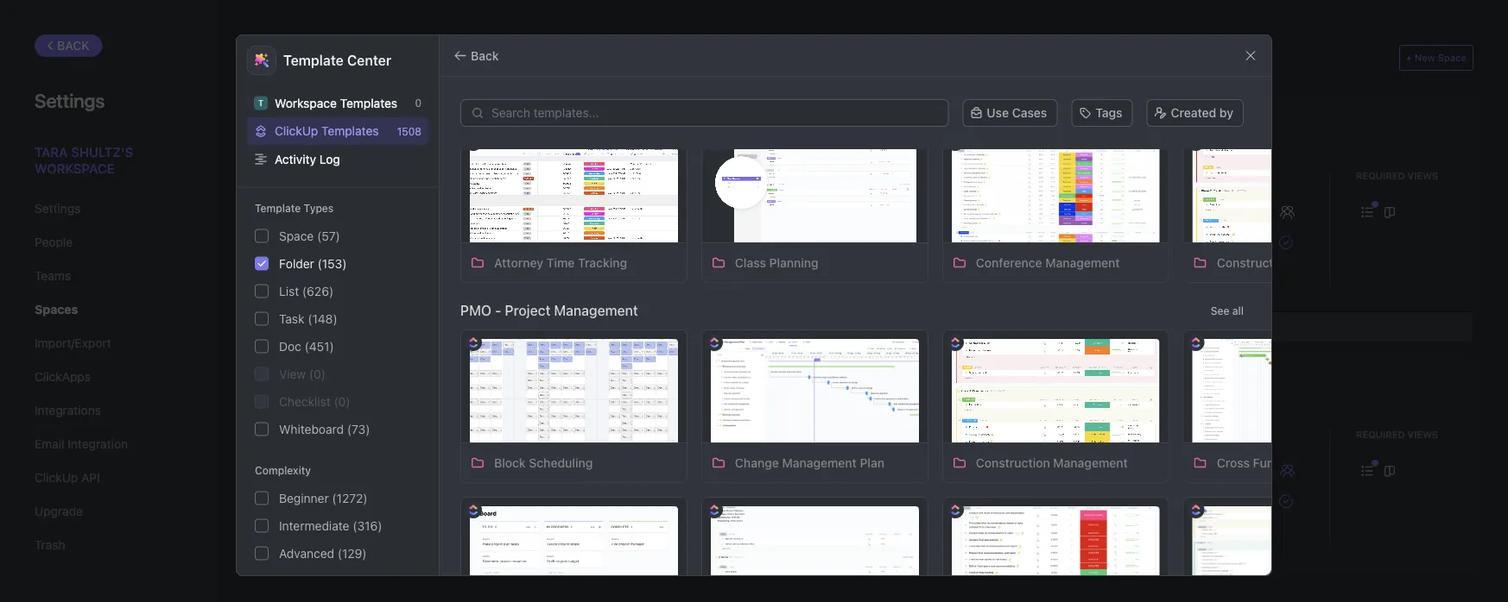 Task type: vqa. For each thing, say whether or not it's contained in the screenshot.


Task type: locate. For each thing, give the bounding box(es) containing it.
template left types
[[255, 203, 301, 215]]

change
[[735, 456, 779, 470]]

0 vertical spatial clickup
[[275, 124, 318, 138]]

everyone. down shared
[[366, 467, 414, 479]]

0 vertical spatial construction management
[[1217, 256, 1369, 270]]

1 vertical spatial private
[[446, 467, 480, 479]]

project right -
[[505, 303, 551, 319]]

1 horizontal spatial construction management
[[1217, 256, 1369, 270]]

spaces for spaces
[[35, 303, 78, 317]]

everyone. right types
[[366, 208, 414, 220]]

make down 1508
[[417, 208, 443, 220]]

complete up the planning
[[796, 209, 841, 218]]

private for space
[[446, 208, 480, 220]]

2 owner from the top
[[277, 429, 313, 441]]

team space
[[308, 384, 395, 402]]

archived
[[351, 51, 420, 67]]

Search templates... text field
[[492, 106, 938, 120]]

0 vertical spatial (0)
[[479, 51, 499, 67]]

1 horizontal spatial with
[[408, 429, 434, 441]]

schedule down pmo
[[466, 321, 508, 333]]

created by button
[[1147, 99, 1244, 127]]

project right functional
[[1316, 456, 1357, 470]]

spaces (2)
[[251, 51, 325, 67]]

2 everyone. make private from the top
[[366, 467, 480, 479]]

spaces right archived in the left of the page
[[424, 51, 476, 67]]

1 vertical spatial required views
[[1356, 429, 1439, 441]]

0 horizontal spatial clickup
[[35, 471, 78, 486]]

0 vertical spatial owner
[[277, 170, 313, 181]]

shared with
[[366, 429, 434, 441]]

1 schedule from the left
[[394, 321, 436, 333]]

2 do from the top
[[777, 468, 789, 477]]

owner down checklist
[[277, 429, 313, 441]]

(0) for view (0)
[[309, 367, 326, 381]]

1 vertical spatial (0)
[[309, 367, 326, 381]]

activity log
[[275, 152, 340, 166]]

do up class planning
[[777, 209, 789, 218]]

1 required views from the top
[[1356, 170, 1439, 181]]

checklist
[[279, 395, 331, 409]]

everyone. make private down shared with
[[366, 467, 480, 479]]

0 vertical spatial templates
[[340, 96, 397, 110]]

make down shared with
[[417, 467, 443, 479]]

1 vertical spatial complete
[[858, 468, 902, 477]]

go to space link down 0
[[385, 125, 449, 140]]

0 vertical spatial required
[[1356, 170, 1405, 181]]

2 statuses from the top
[[761, 429, 811, 441]]

beginner
[[279, 492, 329, 506]]

workspace
[[275, 96, 337, 110], [35, 161, 114, 176]]

1 vertical spatial everyone. make private
[[366, 467, 480, 479]]

with
[[284, 321, 303, 333], [408, 429, 434, 441]]

go to space link down ,
[[427, 384, 491, 399]]

0 horizontal spatial (0)
[[309, 367, 326, 381]]

people
[[35, 235, 73, 250]]

clickup up activity
[[275, 124, 318, 138]]

shultz's
[[71, 144, 133, 159]]

go up shared with
[[427, 386, 442, 399]]

(57)
[[317, 229, 340, 243]]

1 vertical spatial go to space
[[427, 386, 491, 399]]

1 horizontal spatial workspace
[[275, 96, 337, 110]]

0 horizontal spatial complete
[[796, 209, 841, 218]]

clickapps for space
[[1158, 170, 1212, 181]]

0 vertical spatial settings
[[35, 89, 105, 111]]

clickapps
[[1158, 170, 1212, 181], [35, 370, 91, 384], [1158, 429, 1212, 441]]

time
[[547, 256, 575, 270]]

go to space down 0
[[385, 127, 449, 140]]

(129)
[[338, 547, 367, 561]]

all
[[1233, 305, 1244, 317]]

templates
[[340, 96, 397, 110], [321, 124, 379, 138]]

owner down activity
[[277, 170, 313, 181]]

1 vertical spatial required
[[1356, 429, 1405, 441]]

None checkbox
[[255, 229, 269, 243], [255, 285, 269, 299], [255, 423, 269, 437], [255, 229, 269, 243], [255, 285, 269, 299], [255, 423, 269, 437]]

workspace down tara
[[35, 161, 114, 176]]

1 horizontal spatial project
[[1316, 456, 1357, 470]]

everyone. make private for space
[[366, 208, 480, 220]]

project
[[505, 303, 551, 319], [1316, 456, 1357, 470]]

1 statuses from the top
[[761, 170, 811, 181]]

2 vertical spatial clickapps
[[1158, 429, 1212, 441]]

2 required from the top
[[1356, 429, 1405, 441]]

tara shultz's workspace, , element
[[254, 96, 268, 110]]

construction management
[[1217, 256, 1369, 270], [976, 456, 1128, 470]]

required
[[1356, 170, 1405, 181], [1356, 429, 1405, 441]]

daily down pmo - project management
[[511, 321, 533, 333]]

templates up activity log button on the top of the page
[[321, 124, 379, 138]]

plan
[[860, 456, 885, 470]]

0 vertical spatial everyone. make private
[[366, 208, 480, 220]]

complete right progress
[[858, 468, 902, 477]]

progress
[[807, 468, 851, 477]]

0 vertical spatial everyone.
[[366, 208, 414, 220]]

0 vertical spatial with
[[284, 321, 303, 333]]

templates down center
[[340, 96, 397, 110]]

2 required views from the top
[[1356, 429, 1439, 441]]

1 do from the top
[[777, 209, 789, 218]]

clickup inside the settings element
[[35, 471, 78, 486]]

settings up people
[[35, 202, 81, 216]]

1 vertical spatial do
[[777, 468, 789, 477]]

email integration link
[[35, 430, 181, 460]]

everyone. make private
[[366, 208, 480, 220], [366, 467, 480, 479]]

1 everyone. from the top
[[366, 208, 414, 220]]

Beginner (1272) checkbox
[[255, 492, 269, 506]]

1 horizontal spatial schedule
[[466, 321, 508, 333]]

1 horizontal spatial complete
[[858, 468, 902, 477]]

1 horizontal spatial (0)
[[334, 395, 350, 409]]

project for management
[[505, 303, 551, 319]]

list
[[279, 284, 299, 299]]

None checkbox
[[255, 257, 269, 271], [255, 312, 269, 326], [255, 340, 269, 354], [255, 368, 269, 381], [255, 395, 269, 409], [255, 257, 269, 271], [255, 312, 269, 326], [255, 340, 269, 354], [255, 368, 269, 381], [255, 395, 269, 409]]

space up log at the left of page
[[308, 125, 353, 143]]

do left the in
[[777, 468, 789, 477]]

required for team space
[[1356, 429, 1405, 441]]

management
[[1045, 256, 1120, 270], [1294, 256, 1369, 270], [554, 303, 638, 319], [782, 456, 857, 470], [1053, 456, 1128, 470]]

pmo
[[460, 303, 492, 319]]

0 vertical spatial statuses
[[761, 170, 811, 181]]

go to space for go to space link to the bottom
[[427, 386, 491, 399]]

activity
[[275, 152, 316, 166]]

1 everyone. make private from the top
[[366, 208, 480, 220]]

log
[[320, 152, 340, 166]]

scheduling
[[529, 456, 593, 470]]

+ new space
[[1406, 52, 1467, 63]]

1508
[[397, 125, 422, 137]]

0 vertical spatial make
[[417, 208, 443, 220]]

advanced
[[279, 547, 334, 561]]

spaces left '(2)'
[[251, 51, 303, 67]]

go to space link
[[385, 125, 449, 140], [427, 384, 491, 399]]

advanced (129)
[[279, 547, 367, 561]]

1 vertical spatial construction
[[976, 456, 1050, 470]]

1 required from the top
[[1356, 170, 1405, 181]]

everyone. make private down 1508
[[366, 208, 480, 220]]

template up workspace templates
[[283, 52, 344, 69]]

1 vertical spatial everyone.
[[366, 467, 414, 479]]

1 views from the top
[[1408, 170, 1439, 181]]

by
[[1220, 106, 1234, 120], [1360, 456, 1374, 470]]

1 vertical spatial clickapps
[[35, 370, 91, 384]]

statuses for team space
[[761, 429, 811, 441]]

center
[[347, 52, 391, 69]]

1 private from the top
[[446, 208, 480, 220]]

1 horizontal spatial daily
[[511, 321, 533, 333]]

statuses up to do complete
[[761, 170, 811, 181]]

,
[[460, 321, 463, 333]]

+
[[1406, 52, 1412, 63]]

0 horizontal spatial project
[[505, 303, 551, 319]]

1 vertical spatial go
[[427, 386, 442, 399]]

1 vertical spatial with
[[408, 429, 434, 441]]

0 vertical spatial go to space
[[385, 127, 449, 140]]

back button
[[447, 42, 509, 70]]

views for space
[[1408, 170, 1439, 181]]

people link
[[35, 228, 181, 257]]

2 settings from the top
[[35, 202, 81, 216]]

email integration
[[35, 438, 128, 452]]

to
[[403, 127, 413, 140], [764, 209, 775, 218], [445, 386, 456, 399], [764, 468, 775, 477]]

go up activity log button on the top of the page
[[385, 127, 400, 140]]

planning
[[769, 256, 819, 270]]

2 horizontal spatial spaces
[[424, 51, 476, 67]]

Intermediate (316) checkbox
[[255, 520, 269, 534]]

to do in progress complete
[[764, 468, 902, 477]]

0 horizontal spatial by
[[1220, 106, 1234, 120]]

clickup up upgrade
[[35, 471, 78, 486]]

daily
[[439, 321, 460, 333], [511, 321, 533, 333]]

construction
[[1217, 256, 1291, 270], [976, 456, 1050, 470]]

use
[[987, 106, 1009, 120]]

clickup for clickup api
[[35, 471, 78, 486]]

1 horizontal spatial clickup
[[275, 124, 318, 138]]

settings link
[[35, 194, 181, 224]]

statuses up the 'change management plan'
[[761, 429, 811, 441]]

1 horizontal spatial spaces
[[251, 51, 303, 67]]

with up doc
[[284, 321, 303, 333]]

0 vertical spatial required views
[[1356, 170, 1439, 181]]

0 horizontal spatial schedule
[[394, 321, 436, 333]]

1 make from the top
[[417, 208, 443, 220]]

with right shared
[[408, 429, 434, 441]]

(1272)
[[332, 492, 368, 506]]

schedule
[[394, 321, 436, 333], [466, 321, 508, 333]]

to left the in
[[764, 468, 775, 477]]

2 everyone. from the top
[[366, 467, 414, 479]]

settings
[[35, 89, 105, 111], [35, 202, 81, 216]]

1 horizontal spatial by
[[1360, 456, 1374, 470]]

0 vertical spatial template
[[283, 52, 344, 69]]

2 make from the top
[[417, 467, 443, 479]]

0 vertical spatial views
[[1408, 170, 1439, 181]]

0 horizontal spatial construction
[[976, 456, 1050, 470]]

1 vertical spatial workspace
[[35, 161, 114, 176]]

0 vertical spatial private
[[446, 208, 480, 220]]

go to space down ,
[[427, 386, 491, 399]]

0 vertical spatial clickapps
[[1158, 170, 1212, 181]]

go to space
[[385, 127, 449, 140], [427, 386, 491, 399]]

by left departments
[[1360, 456, 1374, 470]]

1 vertical spatial go to space link
[[427, 384, 491, 399]]

0 horizontal spatial go
[[385, 127, 400, 140]]

class planning
[[735, 256, 819, 270]]

1 vertical spatial settings
[[35, 202, 81, 216]]

2 private from the top
[[446, 467, 480, 479]]

1 vertical spatial owner
[[277, 429, 313, 441]]

0 horizontal spatial with
[[284, 321, 303, 333]]

template types
[[255, 203, 334, 215]]

settings down back 'link' at the left top
[[35, 89, 105, 111]]

required for space
[[1356, 170, 1405, 181]]

1 vertical spatial project
[[1316, 456, 1357, 470]]

1 vertical spatial template
[[255, 203, 301, 215]]

spaces
[[251, 51, 303, 67], [424, 51, 476, 67], [35, 303, 78, 317]]

0 horizontal spatial construction management
[[976, 456, 1128, 470]]

0 vertical spatial project
[[505, 303, 551, 319]]

class
[[735, 256, 766, 270]]

make for space
[[417, 208, 443, 220]]

spaces down teams
[[35, 303, 78, 317]]

0 horizontal spatial daily
[[439, 321, 460, 333]]

back
[[57, 38, 90, 53]]

daily right the statuses:
[[439, 321, 460, 333]]

1 vertical spatial templates
[[321, 124, 379, 138]]

attorney
[[494, 256, 544, 270]]

with for shared
[[408, 429, 434, 441]]

1 vertical spatial clickup
[[35, 471, 78, 486]]

conference
[[976, 256, 1042, 270]]

0 vertical spatial complete
[[796, 209, 841, 218]]

0 horizontal spatial workspace
[[35, 161, 114, 176]]

1 settings from the top
[[35, 89, 105, 111]]

everyone.
[[366, 208, 414, 220], [366, 467, 414, 479]]

activity log button
[[247, 145, 428, 173]]

private for team space
[[446, 467, 480, 479]]

1 vertical spatial views
[[1408, 429, 1439, 441]]

0 vertical spatial do
[[777, 209, 789, 218]]

2 vertical spatial (0)
[[334, 395, 350, 409]]

0 vertical spatial by
[[1220, 106, 1234, 120]]

schedule left ,
[[394, 321, 436, 333]]

use cases
[[987, 106, 1047, 120]]

workspace up clickup templates
[[275, 96, 337, 110]]

by right created at the top right of page
[[1220, 106, 1234, 120]]

2 views from the top
[[1408, 429, 1439, 441]]

1 vertical spatial by
[[1360, 456, 1374, 470]]

0 horizontal spatial spaces
[[35, 303, 78, 317]]

go to space for go to space link to the top
[[385, 127, 449, 140]]

templates for clickup templates
[[321, 124, 379, 138]]

1 vertical spatial statuses
[[761, 429, 811, 441]]

1 vertical spatial make
[[417, 467, 443, 479]]

spaces inside "spaces" link
[[35, 303, 78, 317]]

0 vertical spatial construction
[[1217, 256, 1291, 270]]



Task type: describe. For each thing, give the bounding box(es) containing it.
everyone. make private for team space
[[366, 467, 480, 479]]

0 vertical spatial go
[[385, 127, 400, 140]]

required views for space
[[1356, 170, 1439, 181]]

tara
[[35, 144, 68, 159]]

space (57)
[[279, 229, 340, 243]]

tags button
[[1071, 99, 1133, 127]]

api
[[81, 471, 100, 486]]

2 schedule from the left
[[466, 321, 508, 333]]

types
[[304, 203, 334, 215]]

0
[[415, 97, 422, 109]]

(148)
[[308, 312, 337, 326]]

(73)
[[347, 422, 370, 437]]

task
[[279, 312, 305, 326]]

integration
[[68, 438, 128, 452]]

to down lists with different statuses: schedule daily , schedule daily
[[445, 386, 456, 399]]

see all
[[1211, 305, 1244, 317]]

statuses for space
[[761, 170, 811, 181]]

spaces for spaces (2)
[[251, 51, 303, 67]]

cross functional project by departments
[[1217, 456, 1451, 470]]

integrations link
[[35, 397, 181, 426]]

template for template center
[[283, 52, 344, 69]]

created by button
[[1140, 98, 1251, 129]]

tags
[[1096, 106, 1123, 120]]

attorney time tracking
[[494, 256, 627, 270]]

workspace inside tara shultz's workspace
[[35, 161, 114, 176]]

folder
[[279, 257, 314, 271]]

email
[[35, 438, 64, 452]]

project for by
[[1316, 456, 1357, 470]]

clickapps for team space
[[1158, 429, 1212, 441]]

use cases button
[[956, 98, 1065, 129]]

user group image
[[283, 388, 294, 397]]

space down 0
[[416, 127, 449, 140]]

1 daily from the left
[[439, 321, 460, 333]]

t
[[258, 98, 264, 108]]

space up (73)
[[351, 384, 395, 402]]

in
[[796, 468, 805, 477]]

by inside button
[[1220, 106, 1234, 120]]

1 owner from the top
[[277, 170, 313, 181]]

statuses:
[[347, 321, 388, 333]]

intermediate
[[279, 519, 349, 534]]

team
[[308, 384, 347, 402]]

lists
[[260, 321, 281, 333]]

0 vertical spatial workspace
[[275, 96, 337, 110]]

new
[[1415, 52, 1436, 63]]

clickup templates
[[275, 124, 379, 138]]

required views for team space
[[1356, 429, 1439, 441]]

functional
[[1253, 456, 1313, 470]]

whiteboard
[[279, 422, 344, 437]]

tara shultz's workspace
[[35, 144, 133, 176]]

cross
[[1217, 456, 1250, 470]]

templates for workspace templates
[[340, 96, 397, 110]]

everyone. for space
[[366, 208, 414, 220]]

space right the new
[[1438, 52, 1467, 63]]

clickup for clickup templates
[[275, 124, 318, 138]]

upgrade link
[[35, 498, 181, 527]]

to do complete
[[764, 209, 841, 218]]

2 daily from the left
[[511, 321, 533, 333]]

(626)
[[302, 284, 334, 299]]

do for in
[[777, 468, 789, 477]]

with for lists
[[284, 321, 303, 333]]

-
[[495, 303, 501, 319]]

space down ,
[[459, 386, 491, 399]]

list (626)
[[279, 284, 334, 299]]

created by
[[1171, 106, 1234, 120]]

make for team space
[[417, 467, 443, 479]]

clickup api link
[[35, 464, 181, 493]]

see
[[1211, 305, 1230, 317]]

doc (451)
[[279, 340, 334, 354]]

teams link
[[35, 262, 181, 291]]

(2)
[[306, 51, 325, 67]]

import/export link
[[35, 329, 181, 359]]

1 vertical spatial construction management
[[976, 456, 1128, 470]]

template for template types
[[255, 203, 301, 215]]

0 vertical spatial go to space link
[[385, 125, 449, 140]]

back
[[471, 48, 499, 63]]

back link
[[35, 35, 103, 57]]

intermediate (316)
[[279, 519, 382, 534]]

to up activity log button on the top of the page
[[403, 127, 413, 140]]

settings element
[[0, 0, 216, 603]]

Advanced (129) checkbox
[[255, 547, 269, 561]]

folder (153)
[[279, 257, 347, 271]]

beginner (1272)
[[279, 492, 368, 506]]

integrations
[[35, 404, 101, 418]]

everyone. for team space
[[366, 467, 414, 479]]

different
[[306, 321, 344, 333]]

1 horizontal spatial go
[[427, 386, 442, 399]]

clickup api
[[35, 471, 100, 486]]

clickapps link
[[35, 363, 181, 392]]

tags button
[[1065, 98, 1140, 129]]

view (0)
[[279, 367, 326, 381]]

use cases button
[[963, 99, 1058, 127]]

space down "template types" in the top of the page
[[279, 229, 314, 243]]

created
[[1171, 106, 1217, 120]]

2 horizontal spatial (0)
[[479, 51, 499, 67]]

teams
[[35, 269, 71, 283]]

(0) for checklist (0)
[[334, 395, 350, 409]]

1 horizontal spatial construction
[[1217, 256, 1291, 270]]

checklist (0)
[[279, 395, 350, 409]]

shared
[[366, 429, 405, 441]]

import/export
[[35, 336, 111, 351]]

(153)
[[318, 257, 347, 271]]

block
[[494, 456, 526, 470]]

views for team space
[[1408, 429, 1439, 441]]

pmo - project management
[[460, 303, 638, 319]]

departments
[[1377, 456, 1451, 470]]

do for complete
[[777, 209, 789, 218]]

view
[[279, 367, 306, 381]]

upgrade
[[35, 505, 83, 519]]

whiteboard (73)
[[279, 422, 370, 437]]

to up class planning
[[764, 209, 775, 218]]

block scheduling
[[494, 456, 593, 470]]

(451)
[[305, 340, 334, 354]]

clickapps inside clickapps link
[[35, 370, 91, 384]]

trash link
[[35, 531, 181, 561]]



